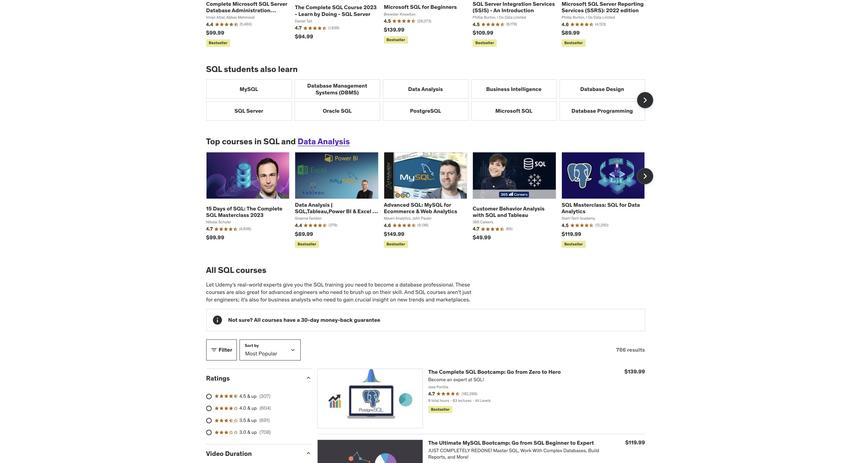 Task type: describe. For each thing, give the bounding box(es) containing it.
(708)
[[260, 430, 271, 436]]

database
[[400, 281, 422, 288]]

30-
[[301, 317, 310, 324]]

insight
[[372, 296, 389, 303]]

0 horizontal spatial |
[[331, 201, 333, 208]]

for down let on the left bottom
[[206, 296, 213, 303]]

server inside sql server integration services (ssis) - an introduction
[[485, 0, 501, 7]]

15
[[206, 205, 212, 212]]

masterclass
[[218, 212, 249, 218]]

these
[[455, 281, 470, 288]]

let
[[206, 281, 214, 288]]

video duration button
[[206, 450, 300, 458]]

microsoft inside complete microsoft sql server database administration course
[[232, 0, 257, 7]]

administration
[[232, 7, 270, 14]]

1 horizontal spatial all
[[254, 317, 261, 324]]

by
[[314, 10, 320, 17]]

systems
[[316, 89, 338, 96]]

2 vertical spatial need
[[324, 296, 336, 303]]

filter
[[219, 347, 232, 353]]

design
[[606, 86, 624, 92]]

beginners
[[430, 4, 457, 10]]

15 days of sql: the complete sql masterclass 2023 link
[[206, 205, 283, 218]]

data inside "sql masterclass: sql for data analytics"
[[628, 201, 640, 208]]

2 you from the left
[[345, 281, 354, 288]]

1 horizontal spatial |
[[372, 208, 374, 215]]

ratings button
[[206, 374, 300, 382]]

of
[[227, 205, 232, 212]]

database inside complete microsoft sql server database administration course
[[206, 7, 231, 14]]

0 vertical spatial and
[[281, 136, 296, 147]]

2023 inside the complete sql course 2023 - learn by doing - sql server
[[364, 4, 377, 11]]

analysis inside customer behavior analysis with sql and tableau
[[523, 205, 545, 212]]

the for the complete sql course 2023 - learn by doing - sql server
[[295, 4, 304, 11]]

0 horizontal spatial mysql
[[240, 86, 258, 92]]

their
[[380, 289, 391, 296]]

intelligence
[[511, 86, 542, 92]]

aren't
[[447, 289, 461, 296]]

microsoft sql for beginners link
[[384, 4, 457, 10]]

the complete sql bootcamp: go from zero to hero link
[[428, 369, 561, 375]]

experts
[[263, 281, 282, 288]]

& inside the advanced sql: mysql for ecommerce & web analytics
[[416, 208, 419, 215]]

(dbms)
[[339, 89, 359, 96]]

oracle sql
[[323, 107, 352, 114]]

the complete sql course 2023 - learn by doing - sql server
[[295, 4, 377, 17]]

gain
[[343, 296, 354, 303]]

tableau
[[508, 212, 528, 218]]

sql server
[[234, 107, 263, 114]]

days
[[213, 205, 226, 212]]

(ssrs):
[[585, 7, 605, 14]]

database for database programming
[[572, 107, 596, 114]]

video duration
[[206, 450, 252, 458]]

learn
[[298, 10, 313, 17]]

sql: inside 15 days of sql: the complete sql masterclass 2023
[[233, 205, 246, 212]]

3.5
[[239, 417, 246, 424]]

server inside the complete sql course 2023 - learn by doing - sql server
[[354, 10, 370, 17]]

and inside let udemy's real-world experts give you the sql training you need to become a database professional. these courses are also great for advanced engineers who need to brush up on their skill. and sql courses aren't just for engineers; it's also for business analysts who need to gain crucial insight on new trends and marketplaces.
[[426, 296, 435, 303]]

1 vertical spatial who
[[312, 296, 322, 303]]

next image
[[640, 95, 650, 106]]

sql inside microsoft sql server reporting services (ssrs): 2022 edition
[[588, 0, 598, 7]]

766 results status
[[616, 347, 645, 353]]

1 horizontal spatial -
[[338, 10, 340, 17]]

- for learn
[[295, 10, 297, 17]]

the for the complete sql bootcamp: go from zero to hero
[[428, 369, 438, 375]]

video
[[206, 450, 224, 458]]

complete microsoft sql server database administration course
[[206, 0, 287, 20]]

zero
[[529, 369, 541, 375]]

bootcamp: for sql
[[477, 369, 506, 375]]

course inside complete microsoft sql server database administration course
[[206, 13, 224, 20]]

small image for ratings
[[305, 375, 312, 381]]

the complete sql course 2023 - learn by doing - sql server link
[[295, 4, 377, 17]]

1 vertical spatial on
[[390, 296, 396, 303]]

with
[[473, 212, 484, 218]]

small image
[[210, 347, 217, 354]]

2023 inside 15 days of sql: the complete sql masterclass 2023
[[250, 212, 264, 218]]

& inside 'data analysis | sql,tableau,power bi & excel | real projects'
[[353, 208, 356, 215]]

microsoft for microsoft sql
[[495, 107, 520, 114]]

microsoft sql
[[495, 107, 532, 114]]

0 vertical spatial who
[[319, 289, 329, 296]]

analysis inside 'data analysis | sql,tableau,power bi & excel | real projects'
[[308, 201, 330, 208]]

to left expert
[[570, 440, 576, 446]]

day
[[310, 317, 319, 324]]

top courses in sql and data analysis
[[206, 136, 350, 147]]

3.0 & up (708)
[[239, 430, 271, 436]]

duration
[[225, 450, 252, 458]]

learn
[[278, 64, 298, 74]]

- for an
[[490, 7, 492, 14]]

sql: inside the advanced sql: mysql for ecommerce & web analytics
[[411, 201, 423, 208]]

(ssis)
[[473, 7, 489, 14]]

business
[[268, 296, 290, 303]]

0 horizontal spatial also
[[235, 289, 245, 296]]

the for the ultimate mysql bootcamp: go from sql beginner to expert
[[428, 440, 438, 446]]

a inside let udemy's real-world experts give you the sql training you need to become a database professional. these courses are also great for advanced engineers who need to brush up on their skill. and sql courses aren't just for engineers; it's also for business analysts who need to gain crucial insight on new trends and marketplaces.
[[395, 281, 398, 288]]

database programming link
[[559, 101, 645, 121]]

courses left in
[[222, 136, 253, 147]]

next image
[[640, 171, 650, 182]]

have
[[284, 317, 296, 324]]

not
[[228, 317, 238, 324]]

766 results
[[616, 347, 645, 353]]

analytics inside the advanced sql: mysql for ecommerce & web analytics
[[433, 208, 457, 215]]

introduction
[[502, 7, 534, 14]]

advanced
[[269, 289, 292, 296]]

database design link
[[559, 80, 645, 99]]

microsoft for microsoft sql server reporting services (ssrs): 2022 edition
[[562, 0, 587, 7]]

microsoft for microsoft sql for beginners
[[384, 4, 409, 10]]

services inside microsoft sql server reporting services (ssrs): 2022 edition
[[562, 7, 584, 14]]

courses down professional.
[[427, 289, 446, 296]]

projects
[[308, 215, 329, 221]]

server inside 'link'
[[246, 107, 263, 114]]

& for 4.5 & up (307)
[[247, 393, 250, 399]]

analysts
[[291, 296, 311, 303]]

crucial
[[355, 296, 371, 303]]

complete inside the complete sql course 2023 - learn by doing - sql server
[[306, 4, 331, 11]]

guarantee
[[354, 317, 380, 324]]

it's
[[241, 296, 248, 303]]

for inside the advanced sql: mysql for ecommerce & web analytics
[[444, 201, 451, 208]]

microsoft sql link
[[471, 101, 557, 121]]

up for (691)
[[251, 417, 257, 424]]

mysql link
[[206, 80, 292, 99]]

sql inside 15 days of sql: the complete sql masterclass 2023
[[206, 212, 217, 218]]

web
[[421, 208, 432, 215]]

up for (307)
[[251, 393, 257, 399]]

3.0
[[239, 430, 246, 436]]

server inside microsoft sql server reporting services (ssrs): 2022 edition
[[600, 0, 616, 7]]

mysql for advanced
[[424, 201, 443, 208]]

(307)
[[259, 393, 271, 399]]

sql masterclass: sql for data analytics
[[562, 201, 640, 215]]

new
[[397, 296, 407, 303]]

money-
[[320, 317, 340, 324]]

top
[[206, 136, 220, 147]]

customer behavior analysis with sql and tableau link
[[473, 205, 545, 218]]

sure?
[[239, 317, 253, 324]]

small image for video duration
[[305, 450, 312, 457]]

not sure? all courses have a 30-day money-back guarantee
[[228, 317, 380, 324]]

0 horizontal spatial data analysis link
[[298, 136, 350, 147]]

3.5 & up (691)
[[239, 417, 270, 424]]

& for 3.5 & up (691)
[[247, 417, 250, 424]]

server inside complete microsoft sql server database administration course
[[271, 0, 287, 7]]

1 vertical spatial need
[[330, 289, 342, 296]]

the ultimate mysql bootcamp: go from sql beginner to expert link
[[428, 440, 594, 446]]



Task type: vqa. For each thing, say whether or not it's contained in the screenshot.
bottommost 5
no



Task type: locate. For each thing, give the bounding box(es) containing it.
- right doing
[[338, 10, 340, 17]]

also down real-
[[235, 289, 245, 296]]

an
[[493, 7, 500, 14]]

2 vertical spatial also
[[249, 296, 259, 303]]

0 horizontal spatial all
[[206, 265, 216, 275]]

sql masterclass: sql for data analytics link
[[562, 201, 640, 215]]

microsoft inside microsoft sql server reporting services (ssrs): 2022 edition
[[562, 0, 587, 7]]

up left (307)
[[251, 393, 257, 399]]

bi
[[346, 208, 352, 215]]

complete microsoft sql server database administration course link
[[206, 0, 287, 20]]

0 vertical spatial 2023
[[364, 4, 377, 11]]

database for database management systems (dbms)
[[307, 82, 332, 89]]

sql server link
[[206, 101, 292, 121]]

small image
[[305, 375, 312, 381], [305, 450, 312, 457]]

analysis down oracle sql link
[[318, 136, 350, 147]]

(691)
[[259, 417, 270, 424]]

all
[[206, 265, 216, 275], [254, 317, 261, 324]]

oracle
[[323, 107, 340, 114]]

up left (691)
[[251, 417, 257, 424]]

0 horizontal spatial analytics
[[433, 208, 457, 215]]

sql inside customer behavior analysis with sql and tableau
[[485, 212, 496, 218]]

are
[[226, 289, 234, 296]]

1 horizontal spatial and
[[426, 296, 435, 303]]

a
[[395, 281, 398, 288], [297, 317, 300, 324]]

a up "skill."
[[395, 281, 398, 288]]

0 horizontal spatial sql:
[[233, 205, 246, 212]]

4.5
[[239, 393, 246, 399]]

2022
[[606, 7, 619, 14]]

doing
[[322, 10, 337, 17]]

1 vertical spatial all
[[254, 317, 261, 324]]

server right doing
[[354, 10, 370, 17]]

& right 4.0
[[247, 405, 250, 411]]

0 horizontal spatial 2023
[[250, 212, 264, 218]]

database design
[[580, 86, 624, 92]]

you up brush
[[345, 281, 354, 288]]

course
[[344, 4, 362, 11], [206, 13, 224, 20]]

oracle sql link
[[294, 101, 380, 121]]

ecommerce
[[384, 208, 415, 215]]

0 vertical spatial course
[[344, 4, 362, 11]]

complete inside 15 days of sql: the complete sql masterclass 2023
[[257, 205, 283, 212]]

sql inside sql server integration services (ssis) - an introduction
[[473, 0, 483, 7]]

to up gain
[[344, 289, 349, 296]]

and right in
[[281, 136, 296, 147]]

engineers;
[[214, 296, 239, 303]]

0 vertical spatial go
[[507, 369, 514, 375]]

| left bi
[[331, 201, 333, 208]]

integration
[[503, 0, 532, 7]]

course inside the complete sql course 2023 - learn by doing - sql server
[[344, 4, 362, 11]]

4.5 & up (307)
[[239, 393, 271, 399]]

2 horizontal spatial and
[[497, 212, 507, 218]]

students
[[224, 64, 258, 74]]

for inside "sql masterclass: sql for data analytics"
[[619, 201, 627, 208]]

real-
[[237, 281, 249, 288]]

sql server integration services (ssis) - an introduction
[[473, 0, 555, 14]]

expert
[[577, 440, 594, 446]]

0 vertical spatial small image
[[305, 375, 312, 381]]

4.0 & up (604)
[[239, 405, 271, 411]]

analysis up projects
[[308, 201, 330, 208]]

all sql courses
[[206, 265, 266, 275]]

to left become
[[368, 281, 373, 288]]

postgresql
[[410, 107, 441, 114]]

server left integration
[[485, 0, 501, 7]]

to left gain
[[337, 296, 342, 303]]

1 horizontal spatial sql:
[[411, 201, 423, 208]]

the inside the complete sql course 2023 - learn by doing - sql server
[[295, 4, 304, 11]]

0 vertical spatial carousel element
[[206, 80, 653, 121]]

sql students also learn
[[206, 64, 298, 74]]

the
[[295, 4, 304, 11], [247, 205, 256, 212], [428, 369, 438, 375], [428, 440, 438, 446]]

server right administration
[[271, 0, 287, 7]]

0 vertical spatial bootcamp:
[[477, 369, 506, 375]]

1 horizontal spatial also
[[249, 296, 259, 303]]

for left 'business'
[[260, 296, 267, 303]]

go for zero
[[507, 369, 514, 375]]

1 vertical spatial and
[[497, 212, 507, 218]]

0 horizontal spatial -
[[295, 10, 297, 17]]

2 analytics from the left
[[562, 208, 586, 215]]

1 horizontal spatial mysql
[[424, 201, 443, 208]]

carousel element containing database management systems (dbms)
[[206, 80, 653, 121]]

and
[[404, 289, 414, 296]]

carousel element
[[206, 80, 653, 121], [206, 152, 653, 249]]

data analysis link up the postgresql
[[383, 80, 468, 99]]

0 vertical spatial also
[[260, 64, 276, 74]]

management
[[333, 82, 367, 89]]

behavior
[[499, 205, 522, 212]]

microsoft sql server reporting services (ssrs): 2022 edition
[[562, 0, 644, 14]]

1 horizontal spatial course
[[344, 4, 362, 11]]

services inside sql server integration services (ssis) - an introduction
[[533, 0, 555, 7]]

complete
[[206, 0, 231, 7], [306, 4, 331, 11], [257, 205, 283, 212], [439, 369, 464, 375]]

server down mysql link
[[246, 107, 263, 114]]

and
[[281, 136, 296, 147], [497, 212, 507, 218], [426, 296, 435, 303]]

you left the 'the'
[[294, 281, 303, 288]]

$119.99
[[625, 439, 645, 446]]

0 vertical spatial need
[[355, 281, 367, 288]]

sql inside complete microsoft sql server database administration course
[[259, 0, 269, 7]]

1 vertical spatial course
[[206, 13, 224, 20]]

from left beginner
[[520, 440, 532, 446]]

1 vertical spatial mysql
[[424, 201, 443, 208]]

on
[[373, 289, 379, 296], [390, 296, 396, 303]]

real
[[295, 215, 306, 221]]

data analysis
[[408, 86, 443, 92]]

data inside 'data analysis | sql,tableau,power bi & excel | real projects'
[[295, 201, 307, 208]]

sql,tableau,power
[[295, 208, 345, 215]]

courses up world
[[236, 265, 266, 275]]

from for sql
[[520, 440, 532, 446]]

beginner
[[546, 440, 569, 446]]

and inside customer behavior analysis with sql and tableau
[[497, 212, 507, 218]]

1 vertical spatial small image
[[305, 450, 312, 457]]

15 days of sql: the complete sql masterclass 2023
[[206, 205, 283, 218]]

1 horizontal spatial data analysis link
[[383, 80, 468, 99]]

& right 4.5
[[247, 393, 250, 399]]

courses left have
[[262, 317, 282, 324]]

advanced sql: mysql for ecommerce & web analytics
[[384, 201, 457, 215]]

ultimate
[[439, 440, 461, 446]]

sql: right of
[[233, 205, 246, 212]]

become
[[374, 281, 394, 288]]

0 horizontal spatial services
[[533, 0, 555, 7]]

analytics inside "sql masterclass: sql for data analytics"
[[562, 208, 586, 215]]

& right 3.5
[[247, 417, 250, 424]]

1 small image from the top
[[305, 375, 312, 381]]

ratings
[[206, 374, 230, 382]]

all right sure?
[[254, 317, 261, 324]]

0 vertical spatial from
[[515, 369, 528, 375]]

1 horizontal spatial analytics
[[562, 208, 586, 215]]

up inside let udemy's real-world experts give you the sql training you need to become a database professional. these courses are also great for advanced engineers who need to brush up on their skill. and sql courses aren't just for engineers; it's also for business analysts who need to gain crucial insight on new trends and marketplaces.
[[365, 289, 371, 296]]

professional.
[[423, 281, 454, 288]]

1 vertical spatial bootcamp:
[[482, 440, 510, 446]]

1 vertical spatial a
[[297, 317, 300, 324]]

- left learn
[[295, 10, 297, 17]]

also down great
[[249, 296, 259, 303]]

complete inside complete microsoft sql server database administration course
[[206, 0, 231, 7]]

go
[[507, 369, 514, 375], [512, 440, 519, 446]]

to right zero
[[542, 369, 547, 375]]

1 vertical spatial also
[[235, 289, 245, 296]]

0 vertical spatial all
[[206, 265, 216, 275]]

database left administration
[[206, 7, 231, 14]]

- inside sql server integration services (ssis) - an introduction
[[490, 7, 492, 14]]

results
[[627, 347, 645, 353]]

sql server integration services (ssis) - an introduction link
[[473, 0, 555, 14]]

0 vertical spatial mysql
[[240, 86, 258, 92]]

1 horizontal spatial a
[[395, 281, 398, 288]]

2 small image from the top
[[305, 450, 312, 457]]

go for sql
[[512, 440, 519, 446]]

for
[[422, 4, 429, 10], [444, 201, 451, 208], [619, 201, 627, 208], [261, 289, 267, 296], [206, 296, 213, 303], [260, 296, 267, 303]]

766
[[616, 347, 626, 353]]

1 horizontal spatial 2023
[[364, 4, 377, 11]]

on down "skill."
[[390, 296, 396, 303]]

postgresql link
[[383, 101, 468, 121]]

sql:
[[411, 201, 423, 208], [233, 205, 246, 212]]

carousel element containing data analysis | sql,tableau,power bi & excel | real projects
[[206, 152, 653, 249]]

0 horizontal spatial and
[[281, 136, 296, 147]]

2 horizontal spatial also
[[260, 64, 276, 74]]

-
[[490, 7, 492, 14], [295, 10, 297, 17], [338, 10, 340, 17]]

in
[[254, 136, 262, 147]]

services
[[533, 0, 555, 7], [562, 7, 584, 14]]

analysis right the behavior
[[523, 205, 545, 212]]

and left tableau
[[497, 212, 507, 218]]

1 carousel element from the top
[[206, 80, 653, 121]]

sql: right advanced
[[411, 201, 423, 208]]

for right great
[[261, 289, 267, 296]]

carousel element for sql students also learn
[[206, 80, 653, 121]]

2 horizontal spatial mysql
[[463, 440, 481, 446]]

up for (708)
[[251, 430, 257, 436]]

need
[[355, 281, 367, 288], [330, 289, 342, 296], [324, 296, 336, 303]]

microsoft inside microsoft sql link
[[495, 107, 520, 114]]

for right masterclass: on the top right of page
[[619, 201, 627, 208]]

engineers
[[294, 289, 318, 296]]

0 vertical spatial on
[[373, 289, 379, 296]]

up left (604)
[[251, 405, 257, 411]]

analysis up the postgresql
[[421, 86, 443, 92]]

bootcamp: for mysql
[[482, 440, 510, 446]]

up for (604)
[[251, 405, 257, 411]]

on up insight
[[373, 289, 379, 296]]

& for 4.0 & up (604)
[[247, 405, 250, 411]]

1 analytics from the left
[[433, 208, 457, 215]]

all up let on the left bottom
[[206, 265, 216, 275]]

who down training
[[319, 289, 329, 296]]

1 vertical spatial from
[[520, 440, 532, 446]]

database up oracle at top
[[307, 82, 332, 89]]

database left the design
[[580, 86, 605, 92]]

database for database design
[[580, 86, 605, 92]]

2 vertical spatial mysql
[[463, 440, 481, 446]]

up left '(708)'
[[251, 430, 257, 436]]

from for zero
[[515, 369, 528, 375]]

services left the (ssrs):
[[562, 7, 584, 14]]

udemy's
[[215, 281, 236, 288]]

1 vertical spatial carousel element
[[206, 152, 653, 249]]

data analysis link down oracle at top
[[298, 136, 350, 147]]

database management systems (dbms) link
[[294, 80, 380, 99]]

customer
[[473, 205, 498, 212]]

4.0
[[239, 405, 246, 411]]

the inside 15 days of sql: the complete sql masterclass 2023
[[247, 205, 256, 212]]

& right bi
[[353, 208, 356, 215]]

0 horizontal spatial you
[[294, 281, 303, 288]]

mysql inside the advanced sql: mysql for ecommerce & web analytics
[[424, 201, 443, 208]]

(604)
[[260, 405, 271, 411]]

1 horizontal spatial on
[[390, 296, 396, 303]]

0 horizontal spatial on
[[373, 289, 379, 296]]

$139.99
[[624, 368, 645, 375]]

edition
[[621, 7, 639, 14]]

from left zero
[[515, 369, 528, 375]]

2 vertical spatial and
[[426, 296, 435, 303]]

carousel element for and
[[206, 152, 653, 249]]

world
[[249, 281, 262, 288]]

0 horizontal spatial course
[[206, 13, 224, 20]]

training
[[325, 281, 344, 288]]

excel
[[357, 208, 371, 215]]

2023
[[364, 4, 377, 11], [250, 212, 264, 218]]

database inside 'database management systems (dbms)'
[[307, 82, 332, 89]]

& for 3.0 & up (708)
[[247, 430, 250, 436]]

you
[[294, 281, 303, 288], [345, 281, 354, 288]]

services right integration
[[533, 0, 555, 7]]

for right web
[[444, 201, 451, 208]]

2 horizontal spatial -
[[490, 7, 492, 14]]

server left 'edition' on the top right
[[600, 0, 616, 7]]

business intelligence link
[[471, 80, 557, 99]]

1 vertical spatial go
[[512, 440, 519, 446]]

1 horizontal spatial you
[[345, 281, 354, 288]]

mysql for the
[[463, 440, 481, 446]]

great
[[247, 289, 259, 296]]

0 vertical spatial a
[[395, 281, 398, 288]]

a left 30-
[[297, 317, 300, 324]]

brush
[[350, 289, 364, 296]]

& right "3.0"
[[247, 430, 250, 436]]

1 vertical spatial data analysis link
[[298, 136, 350, 147]]

trends
[[409, 296, 424, 303]]

courses down let on the left bottom
[[206, 289, 225, 296]]

| right excel
[[372, 208, 374, 215]]

0 vertical spatial data analysis link
[[383, 80, 468, 99]]

up up crucial
[[365, 289, 371, 296]]

also left learn at top
[[260, 64, 276, 74]]

0 horizontal spatial a
[[297, 317, 300, 324]]

for left beginners
[[422, 4, 429, 10]]

who down engineers
[[312, 296, 322, 303]]

2 carousel element from the top
[[206, 152, 653, 249]]

1 horizontal spatial services
[[562, 7, 584, 14]]

- left an
[[490, 7, 492, 14]]

database down database design link
[[572, 107, 596, 114]]

and right trends
[[426, 296, 435, 303]]

& left web
[[416, 208, 419, 215]]

masterclass:
[[573, 201, 606, 208]]

database management systems (dbms)
[[307, 82, 367, 96]]

advanced
[[384, 201, 410, 208]]

1 vertical spatial 2023
[[250, 212, 264, 218]]

1 you from the left
[[294, 281, 303, 288]]



